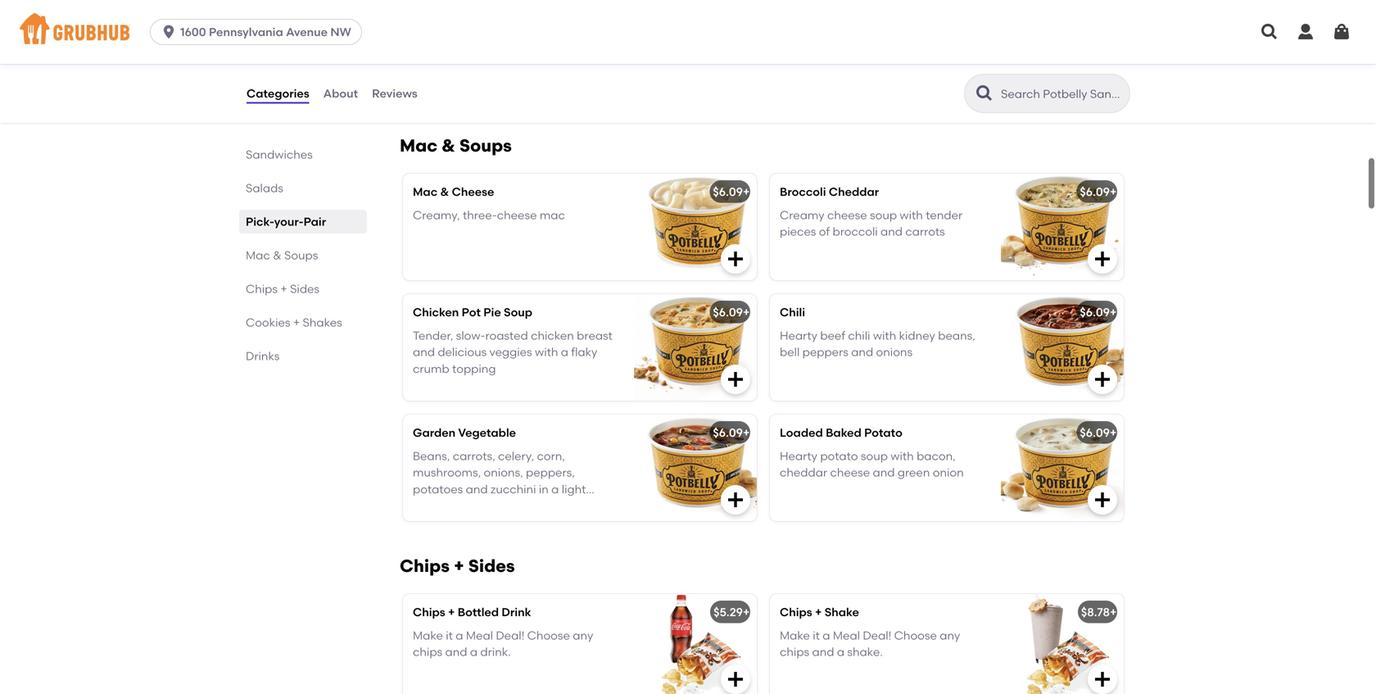 Task type: vqa. For each thing, say whether or not it's contained in the screenshot.
With for Broccoli Cheddar
yes



Task type: locate. For each thing, give the bounding box(es) containing it.
1 vertical spatial soup
[[861, 449, 888, 463]]

with inside 'creamy cheese soup with tender pieces of broccoli and carrots'
[[900, 208, 924, 222]]

1 meal from the left
[[466, 628, 493, 642]]

choose inside make it a meal deal! choose any chips and a shake.
[[895, 628, 937, 642]]

1 vertical spatial soups
[[284, 248, 318, 262]]

chips left shake at right
[[780, 605, 813, 619]]

and inside hearty beef chili with kidney beans, bell peppers and onions
[[852, 345, 874, 359]]

chips + shake
[[780, 605, 860, 619]]

2 make from the left
[[780, 628, 810, 642]]

1 horizontal spatial meal
[[833, 628, 861, 642]]

cheese inside 'creamy cheese soup with tender pieces of broccoli and carrots'
[[828, 208, 868, 222]]

onions
[[877, 345, 913, 359]]

svg image inside main navigation navigation
[[1260, 22, 1280, 42]]

it inside make it a meal deal! choose any chips and a drink.
[[446, 628, 453, 642]]

chips
[[246, 282, 278, 296], [400, 556, 450, 577], [413, 605, 446, 619], [780, 605, 813, 619]]

1 it from the left
[[446, 628, 453, 642]]

a left 'drink.'
[[470, 645, 478, 659]]

0 horizontal spatial chips
[[413, 645, 443, 659]]

$6.09 + for beans, carrots, celery, corn, mushrooms, onions, peppers, potatoes and zucchini in a light tomato broth
[[713, 426, 750, 440]]

kidney
[[900, 329, 936, 342]]

and inside beans, carrots, celery, corn, mushrooms, onions, peppers, potatoes and zucchini in a light tomato broth
[[466, 482, 488, 496]]

svg image
[[1260, 22, 1280, 42], [726, 249, 746, 269], [726, 370, 746, 389], [1093, 370, 1113, 389], [726, 490, 746, 510], [1093, 490, 1113, 510]]

1 horizontal spatial soups
[[460, 135, 512, 156]]

beef
[[821, 329, 846, 342]]

$8.78 +
[[1082, 605, 1117, 619]]

topping
[[452, 362, 496, 376]]

creamy, three-cheese mac
[[413, 208, 565, 222]]

meal down shake at right
[[833, 628, 861, 642]]

sides up bottled
[[469, 556, 515, 577]]

cheese up the broccoli
[[828, 208, 868, 222]]

mac down reviews button
[[400, 135, 438, 156]]

shakes
[[303, 316, 342, 329]]

cheddar
[[829, 185, 880, 199]]

0 horizontal spatial sides
[[290, 282, 320, 296]]

reviews
[[372, 86, 418, 100]]

make for make it a meal deal! choose any chips and a shake.
[[780, 628, 810, 642]]

0 horizontal spatial make
[[413, 628, 443, 642]]

make down chips + bottled drink
[[413, 628, 443, 642]]

1 hearty from the top
[[780, 329, 818, 342]]

chips + sides up chips + bottled drink
[[400, 556, 515, 577]]

hearty beef chili with kidney beans, bell peppers and onions
[[780, 329, 976, 359]]

$6.09 for hearty potato soup with bacon, cheddar cheese and green onion
[[1081, 426, 1110, 440]]

& up mac & cheese
[[442, 135, 456, 156]]

pick-
[[246, 215, 274, 229]]

1 horizontal spatial choose
[[895, 628, 937, 642]]

1 horizontal spatial deal!
[[863, 628, 892, 642]]

choose inside make it a meal deal! choose any chips and a drink.
[[528, 628, 570, 642]]

broccoli cheddar
[[780, 185, 880, 199]]

peppers
[[803, 345, 849, 359]]

and left 'drink.'
[[445, 645, 468, 659]]

$6.09 for hearty beef chili with kidney beans, bell peppers and onions
[[1081, 305, 1110, 319]]

make inside make it a meal deal! choose any chips and a drink.
[[413, 628, 443, 642]]

tender,
[[413, 329, 454, 342]]

svg image inside 1600 pennsylvania avenue nw button
[[161, 24, 177, 40]]

deal! up 'drink.'
[[496, 628, 525, 642]]

deal! inside make it a meal deal! choose any chips and a drink.
[[496, 628, 525, 642]]

1 horizontal spatial chips + sides
[[400, 556, 515, 577]]

$6.09 + for hearty beef chili with kidney beans, bell peppers and onions
[[1081, 305, 1117, 319]]

slow-
[[456, 329, 486, 342]]

hearty for hearty potato soup with bacon, cheddar cheese and green onion
[[780, 449, 818, 463]]

svg image for kidney
[[1093, 370, 1113, 389]]

1 make from the left
[[413, 628, 443, 642]]

svg image
[[1297, 22, 1316, 42], [1333, 22, 1352, 42], [161, 24, 177, 40], [1093, 249, 1113, 269], [726, 670, 746, 689], [1093, 670, 1113, 689]]

soup down potato
[[861, 449, 888, 463]]

1 vertical spatial sides
[[469, 556, 515, 577]]

cookies
[[246, 316, 291, 329]]

chips inside make it a meal deal! choose any chips and a drink.
[[413, 645, 443, 659]]

1 vertical spatial mac & soups
[[246, 248, 318, 262]]

make down chips + shake
[[780, 628, 810, 642]]

1600
[[180, 25, 206, 39]]

sides up cookies + shakes
[[290, 282, 320, 296]]

$6.09 for beans, carrots, celery, corn, mushrooms, onions, peppers, potatoes and zucchini in a light tomato broth
[[713, 426, 743, 440]]

a
[[561, 345, 569, 359], [552, 482, 559, 496], [456, 628, 463, 642], [823, 628, 831, 642], [470, 645, 478, 659], [837, 645, 845, 659]]

2 chips from the left
[[780, 645, 810, 659]]

deal! inside make it a meal deal! choose any chips and a shake.
[[863, 628, 892, 642]]

meal inside make it a meal deal! choose any chips and a drink.
[[466, 628, 493, 642]]

with inside hearty potato soup with bacon, cheddar cheese and green onion
[[891, 449, 914, 463]]

hearty
[[780, 329, 818, 342], [780, 449, 818, 463]]

$6.09 + for hearty potato soup with bacon, cheddar cheese and green onion
[[1081, 426, 1117, 440]]

and for hearty beef chili with kidney beans, bell peppers and onions
[[852, 345, 874, 359]]

0 horizontal spatial soups
[[284, 248, 318, 262]]

pair
[[304, 215, 326, 229]]

1 vertical spatial chips + sides
[[400, 556, 515, 577]]

shake.
[[848, 645, 883, 659]]

and inside make it a meal deal! choose any chips and a drink.
[[445, 645, 468, 659]]

loaded baked potato image
[[1001, 415, 1124, 521]]

0 horizontal spatial choose
[[528, 628, 570, 642]]

meal for drink.
[[466, 628, 493, 642]]

& up creamy,
[[441, 185, 449, 199]]

choose for shake.
[[895, 628, 937, 642]]

0 vertical spatial hearty
[[780, 329, 818, 342]]

Search Potbelly Sandwich Works search field
[[1000, 86, 1125, 102]]

in
[[539, 482, 549, 496]]

choose
[[528, 628, 570, 642], [895, 628, 937, 642]]

any for make it a meal deal! choose any chips and a drink.
[[573, 628, 594, 642]]

0 horizontal spatial it
[[446, 628, 453, 642]]

mushrooms,
[[413, 466, 481, 480]]

of
[[819, 225, 830, 239]]

meal up 'drink.'
[[466, 628, 493, 642]]

hearty up cheddar
[[780, 449, 818, 463]]

chips
[[413, 645, 443, 659], [780, 645, 810, 659]]

with up the green
[[891, 449, 914, 463]]

chips + shake image
[[1001, 594, 1124, 694]]

1 any from the left
[[573, 628, 594, 642]]

it down chips + bottled drink
[[446, 628, 453, 642]]

$6.09 for creamy cheese soup with tender pieces of broccoli and carrots
[[1081, 185, 1110, 199]]

deal! for drink.
[[496, 628, 525, 642]]

1 horizontal spatial chips
[[780, 645, 810, 659]]

any inside make it a meal deal! choose any chips and a shake.
[[940, 628, 961, 642]]

a left shake.
[[837, 645, 845, 659]]

soup inside hearty potato soup with bacon, cheddar cheese and green onion
[[861, 449, 888, 463]]

categories button
[[246, 64, 310, 123]]

beans,
[[939, 329, 976, 342]]

soups down your- at the left top of the page
[[284, 248, 318, 262]]

with up the carrots
[[900, 208, 924, 222]]

potato
[[821, 449, 859, 463]]

chips inside make it a meal deal! choose any chips and a shake.
[[780, 645, 810, 659]]

mac up creamy,
[[413, 185, 438, 199]]

and inside make it a meal deal! choose any chips and a shake.
[[813, 645, 835, 659]]

0 vertical spatial soup
[[870, 208, 897, 222]]

broccoli cheddar image
[[1001, 174, 1124, 280]]

delicious
[[438, 345, 487, 359]]

1 horizontal spatial sides
[[469, 556, 515, 577]]

and up the crumb
[[413, 345, 435, 359]]

cookies + shakes
[[246, 316, 342, 329]]

0 vertical spatial chips + sides
[[246, 282, 320, 296]]

cheese
[[497, 208, 537, 222], [828, 208, 868, 222], [831, 466, 871, 480]]

and for make it a meal deal! choose any chips and a drink.
[[445, 645, 468, 659]]

it
[[446, 628, 453, 642], [813, 628, 820, 642]]

0 horizontal spatial mac & soups
[[246, 248, 318, 262]]

chips + sides up cookies + shakes
[[246, 282, 320, 296]]

&
[[442, 135, 456, 156], [441, 185, 449, 199], [273, 248, 282, 262]]

hearty up bell
[[780, 329, 818, 342]]

and down chips + shake
[[813, 645, 835, 659]]

1 horizontal spatial make
[[780, 628, 810, 642]]

1 horizontal spatial any
[[940, 628, 961, 642]]

1 deal! from the left
[[496, 628, 525, 642]]

and up broth
[[466, 482, 488, 496]]

broccoli
[[833, 225, 878, 239]]

it down chips + shake
[[813, 628, 820, 642]]

0 horizontal spatial any
[[573, 628, 594, 642]]

a right in
[[552, 482, 559, 496]]

2 choose from the left
[[895, 628, 937, 642]]

1 choose from the left
[[528, 628, 570, 642]]

chips + bottled drink image
[[634, 594, 757, 694]]

any inside make it a meal deal! choose any chips and a drink.
[[573, 628, 594, 642]]

$6.09 for creamy, three-cheese mac
[[713, 185, 743, 199]]

0 horizontal spatial meal
[[466, 628, 493, 642]]

bacon,
[[917, 449, 956, 463]]

soup up the broccoli
[[870, 208, 897, 222]]

soup for and
[[861, 449, 888, 463]]

2 hearty from the top
[[780, 449, 818, 463]]

with inside hearty beef chili with kidney beans, bell peppers and onions
[[873, 329, 897, 342]]

cheese down potato
[[831, 466, 871, 480]]

1 vertical spatial hearty
[[780, 449, 818, 463]]

zucchini
[[491, 482, 536, 496]]

$8.78
[[1082, 605, 1110, 619]]

with up onions
[[873, 329, 897, 342]]

mac & soups up mac & cheese
[[400, 135, 512, 156]]

0 vertical spatial mac & soups
[[400, 135, 512, 156]]

$5.29
[[714, 605, 743, 619]]

and left the carrots
[[881, 225, 903, 239]]

and for beans, carrots, celery, corn, mushrooms, onions, peppers, potatoes and zucchini in a light tomato broth
[[466, 482, 488, 496]]

svg image for breast
[[726, 370, 746, 389]]

hearty potato soup with bacon, cheddar cheese and green onion
[[780, 449, 964, 480]]

tender, slow-roasted chicken breast and delicious veggies with a flaky crumb topping
[[413, 329, 613, 376]]

soup for broccoli
[[870, 208, 897, 222]]

& down the pick-your-pair
[[273, 248, 282, 262]]

mac & soups down the pick-your-pair
[[246, 248, 318, 262]]

with for loaded baked potato
[[891, 449, 914, 463]]

green
[[898, 466, 931, 480]]

chips down chips + shake
[[780, 645, 810, 659]]

meal inside make it a meal deal! choose any chips and a shake.
[[833, 628, 861, 642]]

and left the green
[[873, 466, 895, 480]]

0 horizontal spatial deal!
[[496, 628, 525, 642]]

any
[[573, 628, 594, 642], [940, 628, 961, 642]]

chips for make it a meal deal! choose any chips and a drink.
[[413, 645, 443, 659]]

and inside 'creamy cheese soup with tender pieces of broccoli and carrots'
[[881, 225, 903, 239]]

2 it from the left
[[813, 628, 820, 642]]

it inside make it a meal deal! choose any chips and a shake.
[[813, 628, 820, 642]]

deal! up shake.
[[863, 628, 892, 642]]

0 vertical spatial sides
[[290, 282, 320, 296]]

+
[[743, 185, 750, 199], [1110, 185, 1117, 199], [281, 282, 287, 296], [743, 305, 750, 319], [1110, 305, 1117, 319], [293, 316, 300, 329], [743, 426, 750, 440], [1110, 426, 1117, 440], [454, 556, 464, 577], [448, 605, 455, 619], [743, 605, 750, 619], [815, 605, 822, 619], [1110, 605, 1117, 619]]

with down chicken
[[535, 345, 558, 359]]

soups
[[460, 135, 512, 156], [284, 248, 318, 262]]

2 meal from the left
[[833, 628, 861, 642]]

soups up cheese
[[460, 135, 512, 156]]

2 deal! from the left
[[863, 628, 892, 642]]

mac & cheese image
[[634, 174, 757, 280]]

2 any from the left
[[940, 628, 961, 642]]

make inside make it a meal deal! choose any chips and a shake.
[[780, 628, 810, 642]]

chips down chips + bottled drink
[[413, 645, 443, 659]]

hearty inside hearty potato soup with bacon, cheddar cheese and green onion
[[780, 449, 818, 463]]

avenue
[[286, 25, 328, 39]]

make it a meal deal! choose any chips and a drink.
[[413, 628, 594, 659]]

make
[[413, 628, 443, 642], [780, 628, 810, 642]]

deal! for shake.
[[863, 628, 892, 642]]

1600 pennsylvania avenue nw
[[180, 25, 351, 39]]

a left flaky
[[561, 345, 569, 359]]

0 horizontal spatial chips + sides
[[246, 282, 320, 296]]

about
[[323, 86, 358, 100]]

sides
[[290, 282, 320, 296], [469, 556, 515, 577]]

and down chili
[[852, 345, 874, 359]]

mac down pick-
[[246, 248, 270, 262]]

soup inside 'creamy cheese soup with tender pieces of broccoli and carrots'
[[870, 208, 897, 222]]

hearty inside hearty beef chili with kidney beans, bell peppers and onions
[[780, 329, 818, 342]]

beans,
[[413, 449, 450, 463]]

1 chips from the left
[[413, 645, 443, 659]]

1 horizontal spatial it
[[813, 628, 820, 642]]

2 vertical spatial mac
[[246, 248, 270, 262]]



Task type: describe. For each thing, give the bounding box(es) containing it.
a down chips + bottled drink
[[456, 628, 463, 642]]

chicken
[[531, 329, 574, 342]]

creamy
[[780, 208, 825, 222]]

chicken pot pie soup image
[[634, 294, 757, 401]]

carrots,
[[453, 449, 496, 463]]

soup
[[504, 305, 533, 319]]

with for chili
[[873, 329, 897, 342]]

loaded
[[780, 426, 823, 440]]

svg image for bacon,
[[1093, 490, 1113, 510]]

main navigation navigation
[[0, 0, 1377, 64]]

chips + bottled drink
[[413, 605, 532, 619]]

tender
[[926, 208, 963, 222]]

chips for make it a meal deal! choose any chips and a shake.
[[780, 645, 810, 659]]

chips up cookies
[[246, 282, 278, 296]]

celery,
[[498, 449, 534, 463]]

any for make it a meal deal! choose any chips and a shake.
[[940, 628, 961, 642]]

bottled
[[458, 605, 499, 619]]

creamy cheese soup with tender pieces of broccoli and carrots
[[780, 208, 963, 239]]

your-
[[274, 215, 304, 229]]

mac
[[540, 208, 565, 222]]

pie
[[484, 305, 501, 319]]

and for creamy cheese soup with tender pieces of broccoli and carrots
[[881, 225, 903, 239]]

drink
[[502, 605, 532, 619]]

1 vertical spatial &
[[441, 185, 449, 199]]

choose for drink.
[[528, 628, 570, 642]]

chili
[[780, 305, 806, 319]]

svg image for mushrooms,
[[726, 490, 746, 510]]

roasted
[[486, 329, 528, 342]]

drink.
[[481, 645, 511, 659]]

$6.09 for tender, slow-roasted chicken breast and delicious veggies with a flaky crumb topping
[[713, 305, 743, 319]]

onions,
[[484, 466, 523, 480]]

$6.09 + for creamy cheese soup with tender pieces of broccoli and carrots
[[1081, 185, 1117, 199]]

0 vertical spatial soups
[[460, 135, 512, 156]]

cheese left mac at the top left of the page
[[497, 208, 537, 222]]

potatoes
[[413, 482, 463, 496]]

and for make it a meal deal! choose any chips and a shake.
[[813, 645, 835, 659]]

chili image
[[1001, 294, 1124, 401]]

baked
[[826, 426, 862, 440]]

mac & cheese
[[413, 185, 494, 199]]

vegetable
[[458, 426, 516, 440]]

potato
[[865, 426, 903, 440]]

light
[[562, 482, 586, 496]]

1 vertical spatial mac
[[413, 185, 438, 199]]

breast
[[577, 329, 613, 342]]

nw
[[331, 25, 351, 39]]

make for make it a meal deal! choose any chips and a drink.
[[413, 628, 443, 642]]

$5.29 +
[[714, 605, 750, 619]]

shake
[[825, 605, 860, 619]]

cheese
[[452, 185, 494, 199]]

0 vertical spatial mac
[[400, 135, 438, 156]]

corn,
[[537, 449, 565, 463]]

cheese inside hearty potato soup with bacon, cheddar cheese and green onion
[[831, 466, 871, 480]]

creamy,
[[413, 208, 460, 222]]

a down chips + shake
[[823, 628, 831, 642]]

crumb
[[413, 362, 450, 376]]

about button
[[323, 64, 359, 123]]

garden vegetable
[[413, 426, 516, 440]]

cheddar
[[780, 466, 828, 480]]

sandwiches
[[246, 148, 313, 161]]

a inside the tender, slow-roasted chicken breast and delicious veggies with a flaky crumb topping
[[561, 345, 569, 359]]

search icon image
[[975, 84, 995, 103]]

garden vegetable image
[[634, 415, 757, 521]]

broccoli
[[780, 185, 827, 199]]

skinny sandwich + half salad image
[[634, 0, 757, 102]]

$6.09 + for tender, slow-roasted chicken breast and delicious veggies with a flaky crumb topping
[[713, 305, 750, 319]]

broth
[[457, 499, 487, 513]]

2 vertical spatial &
[[273, 248, 282, 262]]

chili
[[849, 329, 871, 342]]

$6.09 + for creamy, three-cheese mac
[[713, 185, 750, 199]]

chips down tomato
[[400, 556, 450, 577]]

veggies
[[490, 345, 532, 359]]

bell
[[780, 345, 800, 359]]

with for broccoli cheddar
[[900, 208, 924, 222]]

onion
[[933, 466, 964, 480]]

it for shake
[[813, 628, 820, 642]]

reviews button
[[371, 64, 419, 123]]

tomato
[[413, 499, 454, 513]]

pot
[[462, 305, 481, 319]]

beans, carrots, celery, corn, mushrooms, onions, peppers, potatoes and zucchini in a light tomato broth
[[413, 449, 586, 513]]

0 vertical spatial &
[[442, 135, 456, 156]]

loaded baked potato
[[780, 426, 903, 440]]

three-
[[463, 208, 497, 222]]

peppers,
[[526, 466, 575, 480]]

make it a meal deal! choose any chips and a shake.
[[780, 628, 961, 659]]

drinks
[[246, 349, 280, 363]]

a inside beans, carrots, celery, corn, mushrooms, onions, peppers, potatoes and zucchini in a light tomato broth
[[552, 482, 559, 496]]

chips left bottled
[[413, 605, 446, 619]]

categories
[[247, 86, 310, 100]]

and inside the tender, slow-roasted chicken breast and delicious veggies with a flaky crumb topping
[[413, 345, 435, 359]]

pennsylvania
[[209, 25, 283, 39]]

it for bottled
[[446, 628, 453, 642]]

salads
[[246, 181, 283, 195]]

chicken
[[413, 305, 459, 319]]

1600 pennsylvania avenue nw button
[[150, 19, 369, 45]]

and inside hearty potato soup with bacon, cheddar cheese and green onion
[[873, 466, 895, 480]]

hearty for hearty beef chili with kidney beans, bell peppers and onions
[[780, 329, 818, 342]]

carrots
[[906, 225, 946, 239]]

with inside the tender, slow-roasted chicken breast and delicious veggies with a flaky crumb topping
[[535, 345, 558, 359]]

1 horizontal spatial mac & soups
[[400, 135, 512, 156]]

chicken pot pie soup
[[413, 305, 533, 319]]

meal for shake.
[[833, 628, 861, 642]]

pick-your-pair
[[246, 215, 326, 229]]

flaky
[[572, 345, 598, 359]]

pieces
[[780, 225, 817, 239]]



